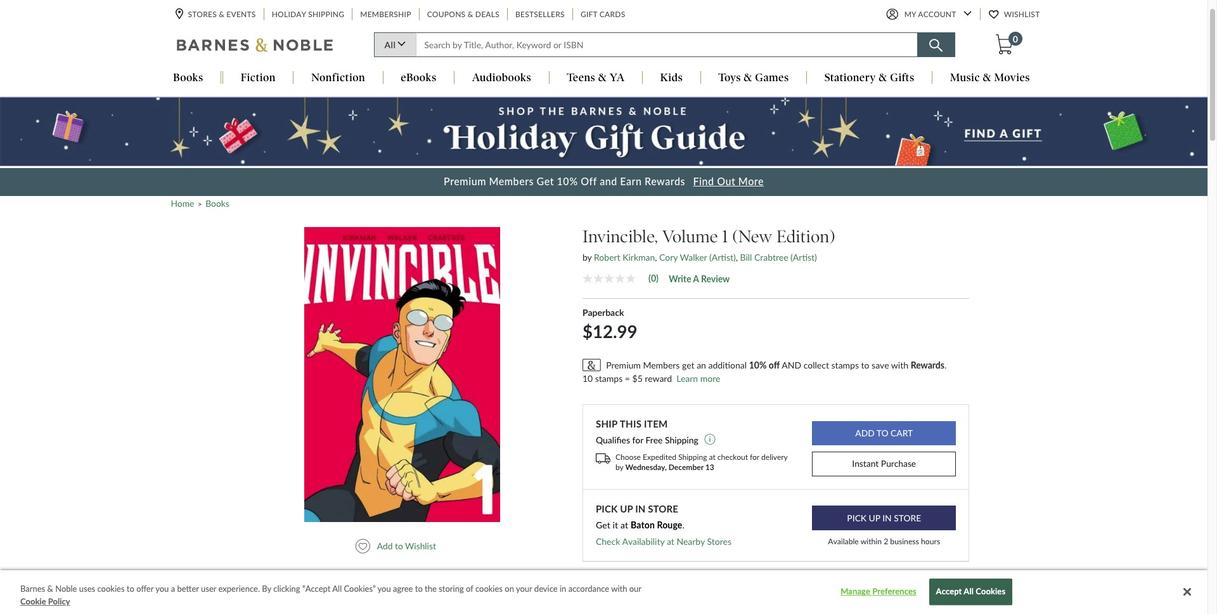Task type: locate. For each thing, give the bounding box(es) containing it.
write a review
[[669, 273, 730, 284]]

with
[[892, 359, 909, 370], [612, 584, 628, 594]]

with right save at the bottom right of page
[[892, 359, 909, 370]]

premium members get an additional 10% off and collect stamps to save with rewards . 10 stamps = $5 reward learn more
[[583, 359, 947, 384]]

1 vertical spatial get
[[596, 519, 611, 530]]

shipping up the december
[[679, 452, 708, 462]]

& for teens
[[599, 71, 607, 84]]

0 vertical spatial stamps
[[832, 359, 860, 370]]

(new
[[732, 226, 773, 247]]

premium for premium members get 10% off and earn rewards find out more
[[444, 175, 487, 187]]

1 vertical spatial with
[[612, 584, 628, 594]]

& left gifts
[[879, 71, 888, 84]]

an
[[697, 359, 707, 370]]

available
[[829, 537, 859, 546]]

1 horizontal spatial books
[[206, 198, 229, 208]]

accordance
[[569, 584, 610, 594]]

0 vertical spatial get
[[537, 175, 554, 187]]

cookies right 'of'
[[476, 584, 503, 594]]

0 vertical spatial wishlist
[[1005, 10, 1041, 19]]

wishlist up 0
[[1005, 10, 1041, 19]]

$5
[[633, 373, 643, 384]]

2 vertical spatial shipping
[[679, 452, 708, 462]]

1 horizontal spatial wishlist
[[1005, 10, 1041, 19]]

privacy alert dialog
[[0, 570, 1208, 614]]

bestsellers
[[516, 10, 565, 19]]

qualifies
[[596, 435, 631, 445]]

at up 13
[[710, 452, 716, 462]]

at right it
[[621, 519, 629, 530]]

all down membership link on the left top of page
[[385, 40, 396, 50]]

0 horizontal spatial you
[[156, 584, 169, 594]]

you left agree
[[378, 584, 391, 594]]

rewards inside premium members get an additional 10% off and collect stamps to save with rewards . 10 stamps = $5 reward learn more
[[911, 359, 945, 370]]

2 (artist) from the left
[[791, 252, 818, 263]]

ebooks button
[[384, 71, 454, 85]]

kirkman
[[623, 252, 655, 263]]

games
[[756, 71, 789, 84]]

shipping right 'free'
[[665, 435, 699, 445]]

1 vertical spatial .
[[683, 519, 685, 530]]

0 horizontal spatial wishlist
[[405, 541, 436, 551]]

stores & events link
[[175, 9, 257, 21]]

toys & games
[[719, 71, 789, 84]]

robert kirkman link
[[594, 252, 655, 263]]

all
[[385, 40, 396, 50], [333, 584, 342, 594], [964, 587, 974, 597]]

1 vertical spatial 10%
[[750, 359, 767, 370]]

0 horizontal spatial 10%
[[557, 175, 578, 187]]

ship this item qualifies for free shipping
[[596, 418, 701, 445]]

& up cookie policy link
[[47, 584, 53, 594]]

audiobooks button
[[455, 71, 549, 85]]

nonfiction
[[311, 71, 365, 84]]

list box inside $12.99 main content
[[245, 220, 565, 529]]

1 horizontal spatial get
[[596, 519, 611, 530]]

get left it
[[596, 519, 611, 530]]

you
[[156, 584, 169, 594], [378, 584, 391, 594]]

shipping right holiday at the left top of the page
[[308, 10, 345, 19]]

to right add on the bottom left
[[395, 541, 403, 551]]

1 horizontal spatial rewards
[[911, 359, 945, 370]]

wednesday,
[[626, 462, 667, 472]]

invincible, volume 1 (new edition) by robert kirkman , cory walker (artist) , bill crabtree (artist)
[[583, 226, 836, 263]]

down arrow image
[[964, 11, 972, 16]]

premium members get 10% off and earn rewards find out more
[[444, 175, 764, 187]]

1 vertical spatial rewards
[[911, 359, 945, 370]]

1 horizontal spatial by
[[616, 462, 624, 472]]

off
[[769, 359, 780, 370]]

within
[[861, 537, 882, 546]]

& right music
[[984, 71, 992, 84]]

list box
[[245, 220, 565, 529]]

1 , from the left
[[655, 252, 658, 263]]

1 vertical spatial books
[[206, 198, 229, 208]]

Search by Title, Author, Keyword or ISBN text field
[[416, 33, 918, 57]]

0 horizontal spatial books
[[173, 71, 203, 84]]

$12.99 main content
[[0, 97, 1208, 614]]

0 horizontal spatial cookies
[[97, 584, 125, 594]]

& for stores
[[219, 10, 225, 19]]

1 horizontal spatial for
[[750, 452, 760, 462]]

& left ya
[[599, 71, 607, 84]]

music & movies button
[[933, 71, 1048, 85]]

1 horizontal spatial you
[[378, 584, 391, 594]]

for left delivery
[[750, 452, 760, 462]]

by left 'robert'
[[583, 252, 592, 263]]

& right 'stores'
[[219, 10, 225, 19]]

with inside premium members get an additional 10% off and collect stamps to save with rewards . 10 stamps = $5 reward learn more
[[892, 359, 909, 370]]

0 horizontal spatial by
[[583, 252, 592, 263]]

& for coupons
[[468, 10, 474, 19]]

0 horizontal spatial .
[[683, 519, 685, 530]]

device
[[535, 584, 558, 594]]

cookies
[[97, 584, 125, 594], [476, 584, 503, 594]]

, left cory
[[655, 252, 658, 263]]

premium
[[444, 175, 487, 187], [607, 359, 641, 370]]

by inside invincible, volume 1 (new edition) by robert kirkman , cory walker (artist) , bill crabtree (artist)
[[583, 252, 592, 263]]

baton
[[631, 519, 655, 530]]

members inside premium members get an additional 10% off and collect stamps to save with rewards . 10 stamps = $5 reward learn more
[[643, 359, 680, 370]]

1 vertical spatial for
[[750, 452, 760, 462]]

clicking
[[274, 584, 300, 594]]

(artist) down 'edition)'
[[791, 252, 818, 263]]

teens
[[567, 71, 596, 84]]

a right write
[[694, 273, 699, 284]]

available within 2 business hours
[[829, 537, 941, 546]]

1 horizontal spatial cookies
[[476, 584, 503, 594]]

1 (artist) from the left
[[710, 252, 736, 263]]

bestsellers link
[[514, 9, 566, 21]]

cookies right "uses"
[[97, 584, 125, 594]]

fiction
[[241, 71, 276, 84]]

get left off
[[537, 175, 554, 187]]

1 vertical spatial by
[[616, 462, 624, 472]]

0 vertical spatial .
[[945, 359, 947, 370]]

write a review button
[[669, 273, 730, 284]]

experience.
[[219, 584, 260, 594]]

availability
[[623, 536, 665, 547]]

0 vertical spatial by
[[583, 252, 592, 263]]

rewards right earn at the top right of page
[[645, 175, 686, 187]]

2 horizontal spatial at
[[710, 452, 716, 462]]

you right offer
[[156, 584, 169, 594]]

& for toys
[[744, 71, 753, 84]]

1 horizontal spatial premium
[[607, 359, 641, 370]]

wishlist link
[[989, 9, 1042, 21]]

collect
[[804, 359, 830, 370]]

toys
[[719, 71, 741, 84]]

it
[[613, 519, 619, 530]]

holiday shipping link
[[271, 9, 346, 21]]

1 cookies from the left
[[97, 584, 125, 594]]

10% inside premium members get an additional 10% off and collect stamps to save with rewards . 10 stamps = $5 reward learn more
[[750, 359, 767, 370]]

1 horizontal spatial ,
[[736, 252, 738, 263]]

reward
[[645, 373, 672, 384]]

1 vertical spatial members
[[643, 359, 680, 370]]

premium inside premium members get an additional 10% off and collect stamps to save with rewards . 10 stamps = $5 reward learn more
[[607, 359, 641, 370]]

2 cookies from the left
[[476, 584, 503, 594]]

1 vertical spatial a
[[171, 584, 175, 594]]

, left bill
[[736, 252, 738, 263]]

0 horizontal spatial for
[[633, 435, 644, 445]]

for inside the choose expedited shipping at checkout for delivery by
[[750, 452, 760, 462]]

=
[[625, 373, 631, 384]]

1 horizontal spatial (artist)
[[791, 252, 818, 263]]

0 vertical spatial members
[[489, 175, 534, 187]]

to left offer
[[127, 584, 134, 594]]

. inside premium members get an additional 10% off and collect stamps to save with rewards . 10 stamps = $5 reward learn more
[[945, 359, 947, 370]]

0 horizontal spatial get
[[537, 175, 554, 187]]

None field
[[416, 33, 918, 57]]

all inside barnes & noble uses cookies to offer you a better user experience. by clicking "accept all cookies" you agree to the storing of cookies on your device in accordance with our cookie policy
[[333, 584, 342, 594]]

for left 'free'
[[633, 435, 644, 445]]

0 vertical spatial 10%
[[557, 175, 578, 187]]

volume
[[663, 226, 719, 247]]

all inside button
[[964, 587, 974, 597]]

0 horizontal spatial all
[[333, 584, 342, 594]]

2 horizontal spatial all
[[964, 587, 974, 597]]

at down rouge on the right bottom of page
[[667, 536, 675, 547]]

stamps left =
[[596, 373, 623, 384]]

search image
[[930, 39, 943, 52]]

1 horizontal spatial 10%
[[750, 359, 767, 370]]

0 vertical spatial with
[[892, 359, 909, 370]]

shipping inside the choose expedited shipping at checkout for delivery by
[[679, 452, 708, 462]]

& right toys
[[744, 71, 753, 84]]

for
[[633, 435, 644, 445], [750, 452, 760, 462]]

0 horizontal spatial at
[[621, 519, 629, 530]]

0 vertical spatial a
[[694, 273, 699, 284]]

gift cards link
[[580, 9, 627, 21]]

(artist)
[[710, 252, 736, 263], [791, 252, 818, 263]]

check
[[596, 536, 621, 547]]

premium for premium members get an additional 10% off and collect stamps to save with rewards . 10 stamps = $5 reward learn more
[[607, 359, 641, 370]]

. inside pick up in store get it at baton rouge . check availability at nearby stores
[[683, 519, 685, 530]]

rewards right save at the bottom right of page
[[911, 359, 945, 370]]

with left our
[[612, 584, 628, 594]]

1 vertical spatial premium
[[607, 359, 641, 370]]

wishlist right add on the bottom left
[[405, 541, 436, 551]]

1 horizontal spatial all
[[385, 40, 396, 50]]

0 horizontal spatial with
[[612, 584, 628, 594]]

accept
[[937, 587, 963, 597]]

0 horizontal spatial a
[[171, 584, 175, 594]]

all right the "accept
[[333, 584, 342, 594]]

books inside $12.99 main content
[[206, 198, 229, 208]]

0 horizontal spatial ,
[[655, 252, 658, 263]]

stamps right collect
[[832, 359, 860, 370]]

save
[[872, 359, 890, 370]]

cart image
[[997, 35, 1014, 55]]

in
[[636, 503, 646, 515]]

to
[[862, 359, 870, 370], [395, 541, 403, 551], [127, 584, 134, 594], [415, 584, 423, 594]]

0 vertical spatial premium
[[444, 175, 487, 187]]

& inside barnes & noble uses cookies to offer you a better user experience. by clicking "accept all cookies" you agree to the storing of cookies on your device in accordance with our cookie policy
[[47, 584, 53, 594]]

&
[[219, 10, 225, 19], [468, 10, 474, 19], [599, 71, 607, 84], [744, 71, 753, 84], [879, 71, 888, 84], [984, 71, 992, 84], [47, 584, 53, 594]]

with inside barnes & noble uses cookies to offer you a better user experience. by clicking "accept all cookies" you agree to the storing of cookies on your device in accordance with our cookie policy
[[612, 584, 628, 594]]

manage
[[841, 587, 871, 597]]

a left better
[[171, 584, 175, 594]]

a
[[694, 273, 699, 284], [171, 584, 175, 594]]

1 horizontal spatial members
[[643, 359, 680, 370]]

1 horizontal spatial with
[[892, 359, 909, 370]]

1 horizontal spatial a
[[694, 273, 699, 284]]

to left save at the bottom right of page
[[862, 359, 870, 370]]

storing
[[439, 584, 464, 594]]

0
[[1014, 34, 1019, 44]]

by
[[583, 252, 592, 263], [616, 462, 624, 472]]

crabtree
[[755, 252, 789, 263]]

all right accept
[[964, 587, 974, 597]]

(artist) down 1
[[710, 252, 736, 263]]

cookie policy link
[[20, 595, 70, 608]]

user
[[201, 584, 216, 594]]

more
[[739, 175, 764, 187]]

membership
[[360, 10, 412, 19]]

to left the at the bottom of the page
[[415, 584, 423, 594]]

1 vertical spatial shipping
[[665, 435, 699, 445]]

1 vertical spatial wishlist
[[405, 541, 436, 551]]

get
[[683, 359, 695, 370]]

business hours
[[891, 537, 941, 546]]

1 you from the left
[[156, 584, 169, 594]]

item
[[645, 418, 668, 430]]

accept all cookies
[[937, 587, 1006, 597]]

holiday shipping
[[272, 10, 345, 19]]

& left deals
[[468, 10, 474, 19]]

None submit
[[813, 421, 957, 446], [813, 506, 957, 531], [813, 421, 957, 446], [813, 506, 957, 531]]

0 vertical spatial at
[[710, 452, 716, 462]]

0 horizontal spatial members
[[489, 175, 534, 187]]

robert
[[594, 252, 621, 263]]

1 horizontal spatial .
[[945, 359, 947, 370]]

up
[[620, 503, 633, 515]]

0 vertical spatial for
[[633, 435, 644, 445]]

invincible, volume 1 (new edition) image
[[304, 227, 501, 522]]

0 horizontal spatial premium
[[444, 175, 487, 187]]

ya
[[610, 71, 625, 84]]

0 horizontal spatial (artist)
[[710, 252, 736, 263]]

by
[[262, 584, 271, 594]]

december
[[669, 462, 704, 472]]

0 vertical spatial rewards
[[645, 175, 686, 187]]

0 vertical spatial books
[[173, 71, 203, 84]]

1 vertical spatial stamps
[[596, 373, 623, 384]]

10%
[[557, 175, 578, 187], [750, 359, 767, 370]]

2 vertical spatial at
[[667, 536, 675, 547]]

by down the choose
[[616, 462, 624, 472]]



Task type: describe. For each thing, give the bounding box(es) containing it.
free
[[646, 435, 663, 445]]

cards
[[600, 10, 626, 19]]

"accept
[[303, 584, 331, 594]]

stores
[[188, 10, 217, 19]]

2 , from the left
[[736, 252, 738, 263]]

user image
[[887, 9, 899, 21]]

at inside the choose expedited shipping at checkout for delivery by
[[710, 452, 716, 462]]

10
[[583, 373, 593, 384]]

manage preferences
[[841, 587, 917, 597]]

manage preferences button
[[840, 580, 919, 605]]

invincible,
[[583, 226, 659, 247]]

kids
[[661, 71, 683, 84]]

stationery & gifts button
[[808, 71, 933, 85]]

the
[[425, 584, 437, 594]]

review
[[702, 273, 730, 284]]

accept all cookies button
[[930, 579, 1013, 605]]

better
[[177, 584, 199, 594]]

out
[[718, 175, 736, 187]]

more
[[701, 373, 721, 384]]

logo image
[[177, 38, 334, 55]]

store
[[648, 503, 679, 515]]

by inside the choose expedited shipping at checkout for delivery by
[[616, 462, 624, 472]]

0 button
[[995, 32, 1023, 55]]

1
[[723, 226, 728, 247]]

members for get
[[489, 175, 534, 187]]

instant purchase button
[[813, 452, 957, 477]]

in
[[560, 584, 567, 594]]

books inside button
[[173, 71, 203, 84]]

teens & ya
[[567, 71, 625, 84]]

coupons & deals link
[[426, 9, 501, 21]]

expedited
[[643, 452, 677, 462]]

shop the barnes & noble holiday gift guide. find a gift image
[[0, 98, 1208, 165]]

0 horizontal spatial stamps
[[596, 373, 623, 384]]

teens & ya button
[[550, 71, 643, 85]]

2 you from the left
[[378, 584, 391, 594]]

rouge
[[658, 519, 683, 530]]

add to wishlist
[[377, 541, 436, 551]]

(0) button
[[583, 273, 669, 283]]

gifts
[[891, 71, 915, 84]]

1 vertical spatial at
[[621, 519, 629, 530]]

stationery & gifts
[[825, 71, 915, 84]]

add to wishlist link
[[355, 539, 442, 553]]

for inside ship this item qualifies for free shipping
[[633, 435, 644, 445]]

coupons
[[427, 10, 466, 19]]

delivery
[[762, 452, 788, 462]]

& for barnes
[[47, 584, 53, 594]]

instant purchase
[[853, 458, 917, 469]]

write
[[669, 273, 692, 284]]

books button
[[156, 71, 221, 85]]

toys & games button
[[701, 71, 807, 85]]

$12.99
[[583, 321, 638, 342]]

kids button
[[643, 71, 701, 85]]

& for music
[[984, 71, 992, 84]]

account
[[919, 10, 957, 19]]

cory walker (artist) link
[[660, 252, 736, 263]]

barnes
[[20, 584, 45, 594]]

my account
[[905, 10, 957, 19]]

walker
[[680, 252, 708, 263]]

cookies"
[[344, 584, 376, 594]]

stationery
[[825, 71, 877, 84]]

checkout
[[718, 452, 749, 462]]

pick
[[596, 503, 618, 515]]

instant
[[853, 458, 879, 469]]

1 horizontal spatial at
[[667, 536, 675, 547]]

our
[[630, 584, 642, 594]]

this
[[620, 418, 642, 430]]

paperback $12.99
[[583, 307, 642, 342]]

additional
[[709, 359, 747, 370]]

a inside $12.99 main content
[[694, 273, 699, 284]]

1 horizontal spatial stamps
[[832, 359, 860, 370]]

members for get
[[643, 359, 680, 370]]

choose
[[616, 452, 641, 462]]

nonfiction button
[[294, 71, 383, 85]]

preferences
[[873, 587, 917, 597]]

fiction button
[[223, 71, 293, 85]]

nearby stores
[[677, 536, 732, 547]]

to inside premium members get an additional 10% off and collect stamps to save with rewards . 10 stamps = $5 reward learn more
[[862, 359, 870, 370]]

wishlist inside $12.99 main content
[[405, 541, 436, 551]]

pick up in store get it at baton rouge . check availability at nearby stores
[[596, 503, 732, 547]]

& for stationery
[[879, 71, 888, 84]]

books link
[[206, 198, 229, 208]]

shipping inside ship this item qualifies for free shipping
[[665, 435, 699, 445]]

all link
[[374, 33, 416, 57]]

(0)
[[649, 273, 659, 283]]

home
[[171, 198, 194, 208]]

a inside barnes & noble uses cookies to offer you a better user experience. by clicking "accept all cookies" you agree to the storing of cookies on your device in accordance with our cookie policy
[[171, 584, 175, 594]]

get inside pick up in store get it at baton rouge . check availability at nearby stores
[[596, 519, 611, 530]]

0 horizontal spatial rewards
[[645, 175, 686, 187]]

and
[[600, 175, 618, 187]]

movies
[[995, 71, 1031, 84]]

gift
[[581, 10, 598, 19]]

noble
[[55, 584, 77, 594]]

policy
[[48, 596, 70, 606]]

cookie
[[20, 596, 46, 606]]

0 vertical spatial shipping
[[308, 10, 345, 19]]

events
[[227, 10, 256, 19]]

add
[[377, 541, 393, 551]]

learn
[[677, 373, 699, 384]]



Task type: vqa. For each thing, say whether or not it's contained in the screenshot.
these
no



